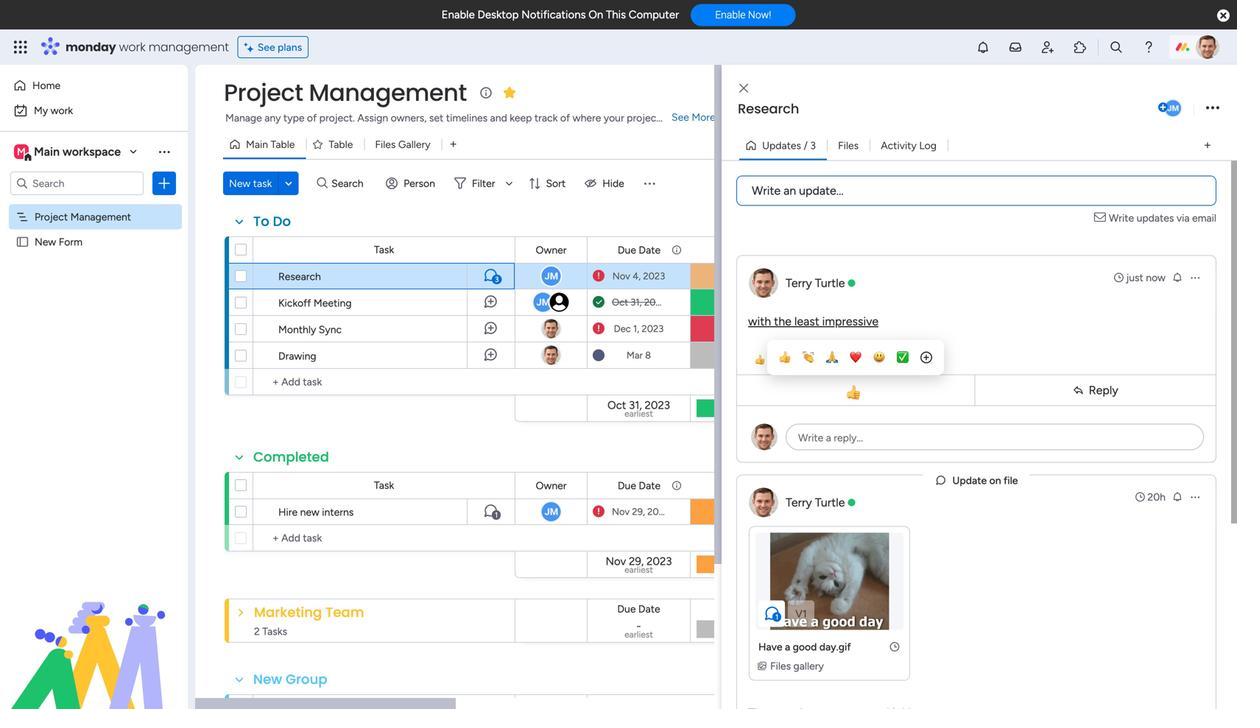 Task type: locate. For each thing, give the bounding box(es) containing it.
0 vertical spatial terry
[[786, 276, 813, 290]]

terry turtle link down write a reply...
[[786, 496, 845, 510]]

👍
[[780, 351, 791, 365]]

4,
[[633, 270, 641, 282]]

2023 up nov 29, 2023 earliest
[[648, 506, 670, 518]]

project management up the form
[[35, 211, 131, 223]]

0 horizontal spatial files
[[375, 138, 396, 151]]

1 vertical spatial terry turtle link
[[786, 496, 845, 510]]

0 vertical spatial oct
[[612, 297, 628, 308]]

new inside "new task" button
[[229, 177, 251, 190]]

1 v2 overdue deadline image from the top
[[593, 269, 605, 283]]

new inside list box
[[35, 236, 56, 248]]

invite members image
[[1041, 40, 1056, 55]]

date up the -
[[639, 603, 661, 616]]

2 due date from the top
[[618, 480, 661, 492]]

turtle up with the least impressive on the top of the page
[[815, 276, 845, 290]]

write for write an update...
[[752, 184, 781, 198]]

update feed image
[[1009, 40, 1023, 55]]

new right "public board" image
[[35, 236, 56, 248]]

turtle
[[815, 276, 845, 290], [815, 496, 845, 510]]

0 vertical spatial column information image
[[671, 244, 683, 256]]

1 vertical spatial research
[[279, 270, 321, 283]]

task
[[253, 177, 272, 190]]

write left the reply... at the bottom right
[[799, 432, 824, 444]]

1 vertical spatial 31,
[[629, 399, 642, 412]]

home
[[32, 79, 61, 92]]

0 horizontal spatial enable
[[442, 8, 475, 21]]

v2 overdue deadline image left nov 29, 2023
[[593, 505, 605, 519]]

2 terry turtle link from the top
[[786, 496, 845, 510]]

1 horizontal spatial management
[[309, 76, 467, 109]]

2 task from the top
[[374, 479, 394, 492]]

main inside workspace selection element
[[34, 145, 60, 159]]

terry turtle link up with the least impressive on the top of the page
[[786, 276, 845, 290]]

form
[[59, 236, 83, 248]]

2 turtle from the top
[[815, 496, 845, 510]]

new inside new group field
[[253, 670, 282, 689]]

earliest for 31,
[[625, 409, 653, 419]]

1 vertical spatial work
[[51, 104, 73, 117]]

files gallery button
[[364, 133, 442, 156]]

workspace options image
[[157, 144, 172, 159]]

0 vertical spatial 3
[[811, 139, 816, 152]]

terry down write a reply...
[[786, 496, 813, 510]]

0 horizontal spatial options image
[[157, 176, 172, 191]]

1 horizontal spatial project management
[[224, 76, 467, 109]]

main inside button
[[246, 138, 268, 151]]

table
[[271, 138, 295, 151], [329, 138, 353, 151]]

1 horizontal spatial project
[[224, 76, 303, 109]]

date inside 'due date - earliest'
[[639, 603, 661, 616]]

set
[[429, 112, 444, 124]]

oct for oct 31, 2023
[[612, 297, 628, 308]]

terry up least
[[786, 276, 813, 290]]

0 vertical spatial 29,
[[632, 506, 645, 518]]

1 vertical spatial earliest
[[625, 565, 653, 575]]

2 of from the left
[[561, 112, 570, 124]]

1 vertical spatial + add task text field
[[261, 530, 508, 547]]

write an update... button
[[737, 176, 1217, 206]]

1 button
[[467, 499, 515, 525]]

turtle down write a reply...
[[815, 496, 845, 510]]

+ Add task text field
[[261, 374, 508, 391], [261, 530, 508, 547]]

mar 8
[[627, 350, 651, 361]]

earliest inside 'due date - earliest'
[[625, 630, 653, 640]]

1 vertical spatial nov
[[612, 506, 630, 518]]

v2 overdue deadline image
[[593, 269, 605, 283], [593, 322, 605, 336], [593, 505, 605, 519]]

Research field
[[735, 99, 1156, 119]]

2 vertical spatial due date field
[[614, 601, 664, 617]]

😃 button
[[868, 346, 892, 369]]

due date field for first the column information icon from the top
[[614, 242, 665, 258]]

see left more
[[672, 111, 690, 123]]

2 horizontal spatial options image
[[1207, 98, 1220, 118]]

terry turtle image
[[1197, 35, 1220, 59]]

where
[[573, 112, 602, 124]]

main table
[[246, 138, 295, 151]]

2023 down 8
[[645, 399, 671, 412]]

new form
[[35, 236, 83, 248]]

2 vertical spatial v2 overdue deadline image
[[593, 505, 605, 519]]

0 horizontal spatial new
[[35, 236, 56, 248]]

due inside 'due date - earliest'
[[618, 603, 636, 616]]

research up kickoff
[[279, 270, 321, 283]]

dec
[[614, 323, 631, 335]]

3
[[811, 139, 816, 152], [495, 275, 499, 284]]

add view image
[[451, 139, 457, 150], [1205, 140, 1211, 151]]

2023 for oct 31, 2023 earliest
[[645, 399, 671, 412]]

1 horizontal spatial of
[[561, 112, 570, 124]]

new for new form
[[35, 236, 56, 248]]

1 table from the left
[[271, 138, 295, 151]]

options image right jeremy miller image
[[1207, 98, 1220, 118]]

date for due date field corresponding to 1st the column information icon from the bottom
[[639, 480, 661, 492]]

1 vertical spatial task
[[374, 479, 394, 492]]

2023 for dec 1, 2023
[[642, 323, 664, 335]]

1 of from the left
[[307, 112, 317, 124]]

1 vertical spatial due date
[[618, 480, 661, 492]]

list box
[[0, 202, 188, 453]]

1 horizontal spatial write
[[799, 432, 824, 444]]

0 vertical spatial terry turtle link
[[786, 276, 845, 290]]

add view image up email
[[1205, 140, 1211, 151]]

owners,
[[391, 112, 427, 124]]

options image
[[1207, 98, 1220, 118], [157, 176, 172, 191], [1190, 272, 1202, 284]]

see left plans
[[258, 41, 275, 53]]

Due Date field
[[614, 242, 665, 258], [614, 478, 665, 494], [614, 601, 664, 617]]

2 v2 overdue deadline image from the top
[[593, 322, 605, 336]]

due date up nov 29, 2023
[[618, 480, 661, 492]]

0 vertical spatial write
[[752, 184, 781, 198]]

table down the project. at the left top of the page
[[329, 138, 353, 151]]

1 terry from the top
[[786, 276, 813, 290]]

0 vertical spatial date
[[639, 244, 661, 256]]

new left task
[[229, 177, 251, 190]]

terry for just now
[[786, 276, 813, 290]]

0 vertical spatial see
[[258, 41, 275, 53]]

2 vertical spatial write
[[799, 432, 824, 444]]

marketing team
[[254, 603, 364, 622]]

0 vertical spatial terry turtle
[[786, 276, 845, 290]]

1 horizontal spatial 3
[[811, 139, 816, 152]]

new for new task
[[229, 177, 251, 190]]

earliest for 29,
[[625, 565, 653, 575]]

filter button
[[449, 172, 518, 195]]

of right track
[[561, 112, 570, 124]]

work right my
[[51, 104, 73, 117]]

1 vertical spatial owner field
[[532, 478, 571, 494]]

earliest inside oct 31, 2023 earliest
[[625, 409, 653, 419]]

kickoff meeting
[[279, 297, 352, 309]]

files left gallery
[[375, 138, 396, 151]]

1 vertical spatial owner
[[536, 480, 567, 492]]

see plans
[[258, 41, 302, 53]]

files down have
[[771, 660, 791, 673]]

project management
[[224, 76, 467, 109], [35, 211, 131, 223]]

1 vertical spatial management
[[70, 211, 131, 223]]

👏 button
[[797, 346, 821, 369]]

v2 overdue deadline image up v2 done deadline 'image'
[[593, 269, 605, 283]]

0 vertical spatial research
[[738, 99, 800, 118]]

earliest down nov 29, 2023 earliest
[[625, 630, 653, 640]]

earliest down mar 8
[[625, 409, 653, 419]]

1 horizontal spatial table
[[329, 138, 353, 151]]

date
[[639, 244, 661, 256], [639, 480, 661, 492], [639, 603, 661, 616]]

turtle for just now
[[815, 276, 845, 290]]

table down any
[[271, 138, 295, 151]]

1 owner from the top
[[536, 244, 567, 256]]

options image
[[1190, 491, 1202, 503]]

due date field up nov 4, 2023
[[614, 242, 665, 258]]

a right have
[[785, 641, 791, 654]]

add view image down manage any type of project. assign owners, set timelines and keep track of where your project stands.
[[451, 139, 457, 150]]

2023 inside oct 31, 2023 earliest
[[645, 399, 671, 412]]

0 horizontal spatial table
[[271, 138, 295, 151]]

1 horizontal spatial research
[[738, 99, 800, 118]]

0 horizontal spatial see
[[258, 41, 275, 53]]

1 vertical spatial project management
[[35, 211, 131, 223]]

hire new interns
[[279, 506, 354, 519]]

task
[[374, 244, 394, 256], [374, 479, 394, 492]]

due up nov 29, 2023
[[618, 480, 637, 492]]

3 due from the top
[[618, 603, 636, 616]]

1 vertical spatial see
[[672, 111, 690, 123]]

new left group
[[253, 670, 282, 689]]

write inside button
[[752, 184, 781, 198]]

work right monday
[[119, 39, 146, 55]]

1 horizontal spatial work
[[119, 39, 146, 55]]

1 vertical spatial terry
[[786, 496, 813, 510]]

31, down mar
[[629, 399, 642, 412]]

0 vertical spatial new
[[229, 177, 251, 190]]

1 vertical spatial turtle
[[815, 496, 845, 510]]

project
[[627, 112, 661, 124]]

0 vertical spatial work
[[119, 39, 146, 55]]

3 earliest from the top
[[625, 630, 653, 640]]

on
[[589, 8, 604, 21]]

due date field up the -
[[614, 601, 664, 617]]

1 vertical spatial date
[[639, 480, 661, 492]]

files inside button
[[839, 139, 859, 152]]

31,
[[631, 297, 642, 308], [629, 399, 642, 412]]

nov down nov 29, 2023
[[606, 555, 627, 568]]

date for due date field associated with first the column information icon from the top
[[639, 244, 661, 256]]

hide
[[603, 177, 625, 190]]

1 task from the top
[[374, 244, 394, 256]]

options image down workspace options icon
[[157, 176, 172, 191]]

0 vertical spatial owner field
[[532, 242, 571, 258]]

due up 4,
[[618, 244, 637, 256]]

Marketing Team field
[[251, 603, 368, 622]]

date up nov 4, 2023
[[639, 244, 661, 256]]

1 vertical spatial terry turtle
[[786, 496, 845, 510]]

enable
[[442, 8, 475, 21], [716, 9, 746, 21]]

options image right reminder icon
[[1190, 272, 1202, 284]]

1 vertical spatial column information image
[[671, 480, 683, 492]]

enable for enable now!
[[716, 9, 746, 21]]

-
[[637, 620, 641, 633]]

1 horizontal spatial main
[[246, 138, 268, 151]]

1 vertical spatial due
[[618, 480, 637, 492]]

project management up the project. at the left top of the page
[[224, 76, 467, 109]]

oct 31, 2023 earliest
[[608, 399, 671, 419]]

2 horizontal spatial files
[[839, 139, 859, 152]]

2 horizontal spatial write
[[1109, 212, 1135, 224]]

terry turtle up with the least impressive on the top of the page
[[786, 276, 845, 290]]

hide button
[[579, 172, 633, 195]]

0 vertical spatial due date field
[[614, 242, 665, 258]]

nov up nov 29, 2023 earliest
[[612, 506, 630, 518]]

main down 'manage'
[[246, 138, 268, 151]]

marketing
[[254, 603, 322, 622]]

3 v2 overdue deadline image from the top
[[593, 505, 605, 519]]

earliest inside nov 29, 2023 earliest
[[625, 565, 653, 575]]

terry turtle down write a reply...
[[786, 496, 845, 510]]

close image
[[740, 83, 749, 94]]

table button
[[306, 133, 364, 156]]

update...
[[800, 184, 844, 198]]

hire
[[279, 506, 298, 519]]

1 horizontal spatial new
[[229, 177, 251, 190]]

nov for nov 29, 2023
[[612, 506, 630, 518]]

option
[[0, 204, 188, 207]]

2 owner from the top
[[536, 480, 567, 492]]

0 vertical spatial management
[[309, 76, 467, 109]]

reminder image
[[1172, 491, 1184, 503]]

1
[[495, 511, 498, 520], [776, 613, 779, 622]]

team
[[326, 603, 364, 622]]

0 horizontal spatial add view image
[[451, 139, 457, 150]]

2 earliest from the top
[[625, 565, 653, 575]]

2 vertical spatial date
[[639, 603, 661, 616]]

day.gif
[[820, 641, 851, 654]]

1 horizontal spatial options image
[[1190, 272, 1202, 284]]

notifications image
[[976, 40, 991, 55]]

1 terry turtle from the top
[[786, 276, 845, 290]]

2023 for nov 29, 2023
[[648, 506, 670, 518]]

files for files
[[839, 139, 859, 152]]

write for write a reply...
[[799, 432, 824, 444]]

0 vertical spatial v2 overdue deadline image
[[593, 269, 605, 283]]

write left an
[[752, 184, 781, 198]]

1 column information image from the top
[[671, 244, 683, 256]]

due date
[[618, 244, 661, 256], [618, 480, 661, 492]]

the
[[774, 315, 792, 329]]

jeremy miller image
[[1164, 99, 1183, 118]]

see inside button
[[258, 41, 275, 53]]

2 terry from the top
[[786, 496, 813, 510]]

to do
[[253, 212, 291, 231]]

1 vertical spatial 29,
[[629, 555, 644, 568]]

filter
[[472, 177, 495, 190]]

enable now! button
[[691, 4, 796, 26]]

1 enable from the left
[[442, 8, 475, 21]]

have a good day.gif
[[759, 641, 851, 654]]

files gallery button
[[756, 658, 829, 675]]

29, for nov 29, 2023 earliest
[[629, 555, 644, 568]]

1 due date from the top
[[618, 244, 661, 256]]

lottie animation element
[[0, 561, 188, 710]]

1 horizontal spatial add view image
[[1205, 140, 1211, 151]]

0 horizontal spatial project
[[35, 211, 68, 223]]

work
[[119, 39, 146, 55], [51, 104, 73, 117]]

dec 1, 2023
[[614, 323, 664, 335]]

3 button
[[467, 263, 515, 290]]

2 enable from the left
[[716, 9, 746, 21]]

turtle for 20h
[[815, 496, 845, 510]]

0 vertical spatial + add task text field
[[261, 374, 508, 391]]

research down close icon
[[738, 99, 800, 118]]

dapulse addbtn image
[[1159, 103, 1169, 113]]

on
[[990, 474, 1002, 487]]

oct inside oct 31, 2023 earliest
[[608, 399, 627, 412]]

angle down image
[[285, 178, 292, 189]]

just
[[1127, 272, 1144, 284]]

2023 inside nov 29, 2023 earliest
[[647, 555, 672, 568]]

of right type
[[307, 112, 317, 124]]

reminder image
[[1172, 272, 1184, 283]]

monday marketplace image
[[1073, 40, 1088, 55]]

2 due date field from the top
[[614, 478, 665, 494]]

task for completed
[[374, 479, 394, 492]]

write for write updates via email
[[1109, 212, 1135, 224]]

1 vertical spatial new
[[35, 236, 56, 248]]

project up any
[[224, 76, 303, 109]]

enable left now!
[[716, 9, 746, 21]]

due date field up nov 29, 2023
[[614, 478, 665, 494]]

nov inside nov 29, 2023 earliest
[[606, 555, 627, 568]]

1 vertical spatial project
[[35, 211, 68, 223]]

v1
[[796, 608, 807, 620]]

due date field for 1st the column information icon from the bottom
[[614, 478, 665, 494]]

oct 31, 2023
[[612, 297, 667, 308]]

management up the form
[[70, 211, 131, 223]]

new group
[[253, 670, 328, 689]]

files for files gallery
[[771, 660, 791, 673]]

write left updates
[[1109, 212, 1135, 224]]

monday
[[66, 39, 116, 55]]

1 vertical spatial a
[[785, 641, 791, 654]]

0 horizontal spatial 1
[[495, 511, 498, 520]]

0 horizontal spatial research
[[279, 270, 321, 283]]

earliest for date
[[625, 630, 653, 640]]

enable inside enable now! button
[[716, 9, 746, 21]]

0 vertical spatial options image
[[1207, 98, 1220, 118]]

due down nov 29, 2023 earliest
[[618, 603, 636, 616]]

29, down nov 29, 2023
[[629, 555, 644, 568]]

earliest
[[625, 409, 653, 419], [625, 565, 653, 575], [625, 630, 653, 640]]

reply
[[1089, 383, 1119, 397]]

2 terry turtle from the top
[[786, 496, 845, 510]]

New Group field
[[250, 670, 331, 690]]

1 earliest from the top
[[625, 409, 653, 419]]

0 horizontal spatial of
[[307, 112, 317, 124]]

a left the reply... at the bottom right
[[826, 432, 832, 444]]

2 vertical spatial new
[[253, 670, 282, 689]]

1 vertical spatial v2 overdue deadline image
[[593, 322, 605, 336]]

gallery
[[794, 660, 824, 673]]

0 vertical spatial 31,
[[631, 297, 642, 308]]

1 horizontal spatial enable
[[716, 9, 746, 21]]

3 due date field from the top
[[614, 601, 664, 617]]

1 horizontal spatial see
[[672, 111, 690, 123]]

research
[[738, 99, 800, 118], [279, 270, 321, 283]]

0 vertical spatial a
[[826, 432, 832, 444]]

v2 overdue deadline image left dec on the top
[[593, 322, 605, 336]]

due
[[618, 244, 637, 256], [618, 480, 637, 492], [618, 603, 636, 616]]

❤️
[[850, 351, 862, 365]]

31, inside oct 31, 2023 earliest
[[629, 399, 642, 412]]

1 vertical spatial write
[[1109, 212, 1135, 224]]

2 column information image from the top
[[671, 480, 683, 492]]

monday work management
[[66, 39, 229, 55]]

1 vertical spatial due date field
[[614, 478, 665, 494]]

0 vertical spatial nov
[[613, 270, 631, 282]]

see plans button
[[238, 36, 309, 58]]

29, inside nov 29, 2023 earliest
[[629, 555, 644, 568]]

an
[[784, 184, 797, 198]]

2 vertical spatial nov
[[606, 555, 627, 568]]

0 vertical spatial project
[[224, 76, 303, 109]]

0 vertical spatial 1
[[495, 511, 498, 520]]

v2 done deadline image
[[593, 295, 605, 309]]

enable left desktop
[[442, 8, 475, 21]]

1 horizontal spatial a
[[826, 432, 832, 444]]

1 terry turtle link from the top
[[786, 276, 845, 290]]

0 vertical spatial earliest
[[625, 409, 653, 419]]

1 turtle from the top
[[815, 276, 845, 290]]

date up nov 29, 2023
[[639, 480, 661, 492]]

1 vertical spatial oct
[[608, 399, 627, 412]]

column information image
[[671, 244, 683, 256], [671, 480, 683, 492]]

0 horizontal spatial main
[[34, 145, 60, 159]]

0 horizontal spatial a
[[785, 641, 791, 654]]

earliest up 'due date - earliest'
[[625, 565, 653, 575]]

due date up nov 4, 2023
[[618, 244, 661, 256]]

work inside my work option
[[51, 104, 73, 117]]

log
[[920, 139, 937, 152]]

main right workspace icon
[[34, 145, 60, 159]]

v2 search image
[[317, 175, 328, 192]]

write an update...
[[752, 184, 844, 198]]

activity log button
[[870, 134, 948, 157]]

0 horizontal spatial management
[[70, 211, 131, 223]]

2023 for nov 4, 2023
[[643, 270, 666, 282]]

oct
[[612, 297, 628, 308], [608, 399, 627, 412]]

❤️ button
[[844, 346, 868, 369]]

2 vertical spatial options image
[[1190, 272, 1202, 284]]

nov left 4,
[[613, 270, 631, 282]]

your
[[604, 112, 625, 124]]

2023 right 4,
[[643, 270, 666, 282]]

2 + add task text field from the top
[[261, 530, 508, 547]]

main table button
[[223, 133, 306, 156]]

files right /
[[839, 139, 859, 152]]

0 horizontal spatial write
[[752, 184, 781, 198]]

Owner field
[[532, 242, 571, 258], [532, 478, 571, 494]]

0 horizontal spatial work
[[51, 104, 73, 117]]

0 vertical spatial task
[[374, 244, 394, 256]]

type
[[284, 112, 305, 124]]

1 due date field from the top
[[614, 242, 665, 258]]

nov for nov 29, 2023 earliest
[[606, 555, 627, 568]]

notifications
[[522, 8, 586, 21]]

29, up nov 29, 2023 earliest
[[632, 506, 645, 518]]

2023 down nov 4, 2023
[[645, 297, 667, 308]]

project up new form
[[35, 211, 68, 223]]

2023 right 1,
[[642, 323, 664, 335]]

2023 down nov 29, 2023
[[647, 555, 672, 568]]

project.
[[320, 112, 355, 124]]

management up assign on the top of the page
[[309, 76, 467, 109]]

list box containing project management
[[0, 202, 188, 453]]

31, down 4,
[[631, 297, 642, 308]]

2 horizontal spatial new
[[253, 670, 282, 689]]

public board image
[[15, 235, 29, 249]]



Task type: vqa. For each thing, say whether or not it's contained in the screenshot.
circle o icon on the top right of the page
no



Task type: describe. For each thing, give the bounding box(es) containing it.
updates / 3
[[763, 139, 816, 152]]

lottie animation image
[[0, 561, 188, 710]]

group
[[286, 670, 328, 689]]

31, for oct 31, 2023
[[631, 297, 642, 308]]

meeting
[[314, 297, 352, 309]]

enable now!
[[716, 9, 772, 21]]

remove from favorites image
[[502, 85, 517, 100]]

👏
[[803, 351, 815, 365]]

see for see more
[[672, 111, 690, 123]]

monthly sync
[[279, 323, 342, 336]]

arrow down image
[[501, 175, 518, 192]]

To Do field
[[250, 212, 295, 231]]

3 inside button
[[495, 275, 499, 284]]

gallery
[[399, 138, 431, 151]]

my work
[[34, 104, 73, 117]]

just now
[[1127, 272, 1166, 284]]

any
[[265, 112, 281, 124]]

add view image for activity log
[[1205, 140, 1211, 151]]

sync
[[319, 323, 342, 336]]

enable for enable desktop notifications on this computer
[[442, 8, 475, 21]]

✅ button
[[892, 346, 915, 369]]

task for to do
[[374, 244, 394, 256]]

Project Management field
[[220, 76, 471, 109]]

add view image for files gallery
[[451, 139, 457, 150]]

now!
[[748, 9, 772, 21]]

least
[[795, 315, 820, 329]]

v2 overdue deadline image for nov 29, 2023
[[593, 505, 605, 519]]

files gallery
[[771, 660, 824, 673]]

1 vertical spatial options image
[[157, 176, 172, 191]]

1 owner field from the top
[[532, 242, 571, 258]]

show board description image
[[477, 85, 495, 100]]

terry turtle for just now
[[786, 276, 845, 290]]

2023 for nov 29, 2023 earliest
[[647, 555, 672, 568]]

2 table from the left
[[329, 138, 353, 151]]

more
[[692, 111, 716, 123]]

project inside list box
[[35, 211, 68, 223]]

activity log
[[881, 139, 937, 152]]

3 inside button
[[811, 139, 816, 152]]

plans
[[278, 41, 302, 53]]

work for monday
[[119, 39, 146, 55]]

management
[[149, 39, 229, 55]]

terry turtle link for just now
[[786, 276, 845, 290]]

1 + add task text field from the top
[[261, 374, 508, 391]]

🙏
[[827, 351, 838, 365]]

2023 for oct 31, 2023
[[645, 297, 667, 308]]

sort button
[[523, 172, 575, 195]]

reply...
[[834, 432, 864, 444]]

see more
[[672, 111, 716, 123]]

home option
[[9, 74, 179, 97]]

😃
[[874, 351, 886, 365]]

see more link
[[670, 110, 717, 125]]

/
[[804, 139, 808, 152]]

1 inside the '1' button
[[495, 511, 498, 520]]

0 horizontal spatial project management
[[35, 211, 131, 223]]

impressive
[[823, 315, 879, 329]]

home link
[[9, 74, 179, 97]]

owner for first owner field
[[536, 244, 567, 256]]

v2 overdue deadline image for dec 1, 2023
[[593, 322, 605, 336]]

with
[[749, 315, 772, 329]]

management inside list box
[[70, 211, 131, 223]]

8
[[646, 350, 651, 361]]

31, for oct 31, 2023 earliest
[[629, 399, 642, 412]]

files for files gallery
[[375, 138, 396, 151]]

new task
[[229, 177, 272, 190]]

just now link
[[1114, 270, 1166, 285]]

assign
[[358, 112, 388, 124]]

1 due from the top
[[618, 244, 637, 256]]

good
[[793, 641, 817, 654]]

kickoff
[[279, 297, 311, 309]]

👍 button
[[774, 346, 797, 369]]

keep
[[510, 112, 532, 124]]

track
[[535, 112, 558, 124]]

29, for nov 29, 2023
[[632, 506, 645, 518]]

due date - earliest
[[618, 603, 661, 640]]

reply button
[[979, 378, 1213, 403]]

terry turtle for 20h
[[786, 496, 845, 510]]

dapulse close image
[[1218, 8, 1230, 24]]

workspace image
[[14, 144, 29, 160]]

computer
[[629, 8, 679, 21]]

nov 29, 2023 earliest
[[606, 555, 672, 575]]

🙏 button
[[821, 346, 844, 369]]

workspace
[[63, 145, 121, 159]]

interns
[[322, 506, 354, 519]]

work for my
[[51, 104, 73, 117]]

new
[[300, 506, 320, 519]]

1,
[[634, 323, 640, 335]]

new task button
[[223, 172, 278, 195]]

this
[[606, 8, 626, 21]]

files gallery
[[375, 138, 431, 151]]

owner for 2nd owner field from the top of the page
[[536, 480, 567, 492]]

select product image
[[13, 40, 28, 55]]

terry for 20h
[[786, 496, 813, 510]]

my work option
[[9, 99, 179, 122]]

have
[[759, 641, 783, 654]]

Search field
[[328, 173, 372, 194]]

updates
[[1137, 212, 1175, 224]]

workspace selection element
[[14, 143, 123, 162]]

my work link
[[9, 99, 179, 122]]

search everything image
[[1110, 40, 1124, 55]]

oct for oct 31, 2023 earliest
[[608, 399, 627, 412]]

main for main workspace
[[34, 145, 60, 159]]

✅
[[897, 351, 909, 365]]

2 owner field from the top
[[532, 478, 571, 494]]

a for write
[[826, 432, 832, 444]]

see for see plans
[[258, 41, 275, 53]]

person
[[404, 177, 435, 190]]

update
[[953, 474, 987, 487]]

updates / 3 button
[[740, 134, 827, 157]]

nov for nov 4, 2023
[[613, 270, 631, 282]]

v2 overdue deadline image for nov 4, 2023
[[593, 269, 605, 283]]

do
[[273, 212, 291, 231]]

activity
[[881, 139, 917, 152]]

2 due from the top
[[618, 480, 637, 492]]

menu image
[[642, 176, 657, 191]]

envelope o image
[[1095, 210, 1109, 226]]

monthly
[[279, 323, 316, 336]]

manage any type of project. assign owners, set timelines and keep track of where your project stands.
[[225, 112, 696, 124]]

a for have
[[785, 641, 791, 654]]

new for new group
[[253, 670, 282, 689]]

terry turtle link for 20h
[[786, 496, 845, 510]]

with the least impressive
[[749, 315, 879, 329]]

nov 29, 2023
[[612, 506, 670, 518]]

timelines
[[446, 112, 488, 124]]

nov 4, 2023
[[613, 270, 666, 282]]

mar
[[627, 350, 643, 361]]

main workspace
[[34, 145, 121, 159]]

help image
[[1142, 40, 1157, 55]]

write updates via email
[[1109, 212, 1217, 224]]

research inside field
[[738, 99, 800, 118]]

main for main table
[[246, 138, 268, 151]]

Completed field
[[250, 448, 333, 467]]

20h link
[[1135, 490, 1166, 505]]

person button
[[380, 172, 444, 195]]

1 horizontal spatial 1
[[776, 613, 779, 622]]

update on file
[[953, 474, 1019, 487]]

Search in workspace field
[[31, 175, 123, 192]]



